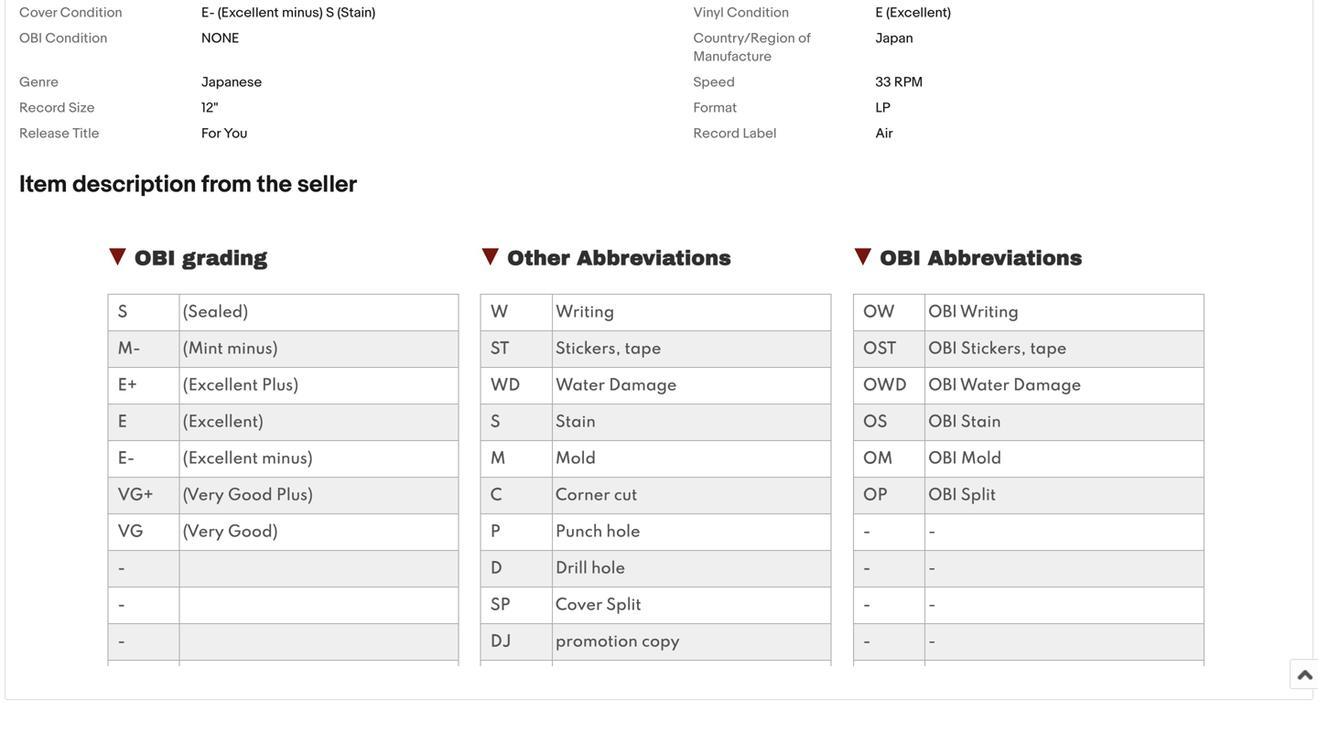 Task type: describe. For each thing, give the bounding box(es) containing it.
e- (excellent minus) s (stain)
[[202, 4, 376, 21]]

(excellent
[[218, 4, 279, 21]]

description
[[72, 171, 196, 199]]

minus)
[[282, 4, 323, 21]]

condition for vinyl condition
[[727, 4, 790, 21]]

release
[[19, 125, 69, 142]]

air
[[876, 125, 894, 142]]

vinyl
[[694, 4, 724, 21]]

obi
[[19, 30, 42, 47]]

for
[[202, 125, 221, 142]]

s
[[326, 4, 334, 21]]

title
[[73, 125, 99, 142]]

record label
[[694, 125, 777, 142]]

country/region of manufacture
[[694, 30, 811, 65]]

12"
[[202, 100, 218, 116]]

lp
[[876, 100, 891, 116]]

size
[[69, 100, 95, 116]]

rpm
[[895, 74, 923, 91]]

cover condition
[[19, 4, 122, 21]]

condition for obi condition
[[45, 30, 107, 47]]

country/region
[[694, 30, 796, 47]]

for you
[[202, 125, 248, 142]]

you
[[224, 125, 248, 142]]

manufacture
[[694, 48, 772, 65]]

the
[[257, 171, 292, 199]]

cover
[[19, 4, 57, 21]]



Task type: vqa. For each thing, say whether or not it's contained in the screenshot.
5
no



Task type: locate. For each thing, give the bounding box(es) containing it.
speed
[[694, 74, 735, 91]]

0 horizontal spatial record
[[19, 100, 66, 116]]

condition for cover condition
[[60, 4, 122, 21]]

of
[[799, 30, 811, 47]]

33
[[876, 74, 892, 91]]

(excellent)
[[887, 4, 952, 21]]

e (excellent)
[[876, 4, 952, 21]]

japanese
[[202, 74, 262, 91]]

format
[[694, 100, 738, 116]]

obi condition
[[19, 30, 107, 47]]

1 horizontal spatial record
[[694, 125, 740, 142]]

record size
[[19, 100, 95, 116]]

genre
[[19, 74, 59, 91]]

1 vertical spatial record
[[694, 125, 740, 142]]

label
[[743, 125, 777, 142]]

(stain)
[[337, 4, 376, 21]]

item description from the seller
[[19, 171, 357, 199]]

33 rpm
[[876, 74, 923, 91]]

condition up obi condition
[[60, 4, 122, 21]]

condition down cover condition
[[45, 30, 107, 47]]

record for record label
[[694, 125, 740, 142]]

from
[[202, 171, 252, 199]]

none
[[202, 30, 239, 47]]

release title
[[19, 125, 99, 142]]

record down format
[[694, 125, 740, 142]]

item
[[19, 171, 67, 199]]

japan
[[876, 30, 914, 47]]

e-
[[202, 4, 215, 21]]

seller
[[297, 171, 357, 199]]

e
[[876, 4, 884, 21]]

condition
[[60, 4, 122, 21], [727, 4, 790, 21], [45, 30, 107, 47]]

condition up "country/region"
[[727, 4, 790, 21]]

vinyl condition
[[694, 4, 790, 21]]

record
[[19, 100, 66, 116], [694, 125, 740, 142]]

0 vertical spatial record
[[19, 100, 66, 116]]

record up release
[[19, 100, 66, 116]]

record for record size
[[19, 100, 66, 116]]



